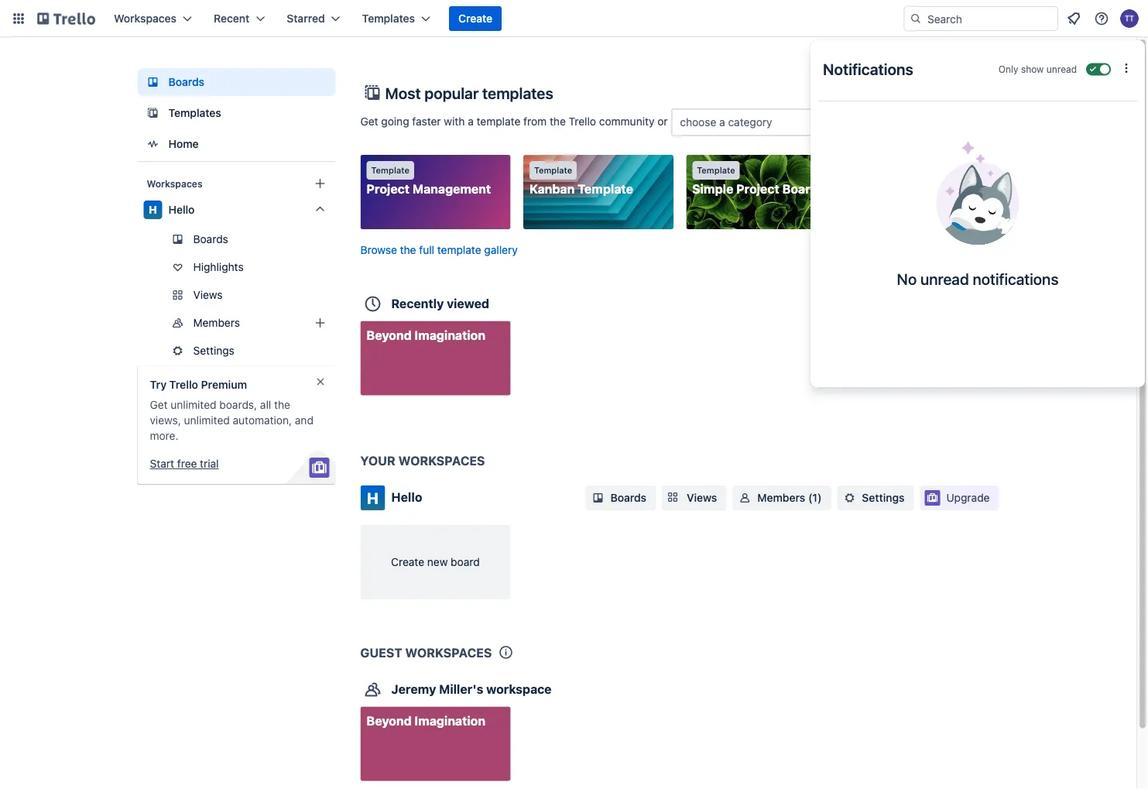Task type: vqa. For each thing, say whether or not it's contained in the screenshot.
Color Of Cars
no



Task type: describe. For each thing, give the bounding box(es) containing it.
1 horizontal spatial views link
[[662, 486, 727, 510]]

management
[[413, 182, 491, 196]]

views for right views link
[[687, 491, 717, 504]]

no unread notifications
[[897, 269, 1059, 288]]

try trello premium get unlimited boards, all the views, unlimited automation, and more.
[[150, 378, 314, 442]]

miller's
[[439, 681, 483, 696]]

recently
[[391, 296, 444, 311]]

beyond imagination link for jeremy
[[360, 707, 511, 781]]

most popular templates
[[385, 84, 553, 102]]

1 horizontal spatial h
[[367, 489, 379, 507]]

0 horizontal spatial a
[[468, 115, 474, 128]]

beyond imagination link for recently
[[360, 321, 511, 395]]

browse the full template gallery
[[360, 243, 518, 256]]

template simple project board
[[692, 165, 818, 196]]

going
[[381, 115, 409, 128]]

members for members
[[193, 316, 240, 329]]

create a workspace image
[[311, 174, 330, 193]]

templates inside the templates link
[[168, 106, 221, 119]]

team
[[904, 182, 937, 196]]

0 notifications image
[[1065, 9, 1083, 28]]

boards for highlights
[[193, 233, 228, 245]]

recent
[[214, 12, 250, 25]]

0 vertical spatial unread
[[1047, 64, 1077, 75]]

create for create new board
[[391, 556, 424, 568]]

1 vertical spatial settings link
[[837, 486, 914, 510]]

no
[[897, 269, 917, 288]]

and
[[295, 414, 314, 427]]

highlights link
[[137, 255, 336, 280]]

0 vertical spatial boards link
[[137, 68, 336, 96]]

boards link for highlights
[[137, 227, 336, 252]]

(1)
[[808, 491, 822, 504]]

home link
[[137, 130, 336, 158]]

boards link for views
[[586, 486, 656, 510]]

with
[[444, 115, 465, 128]]

0 vertical spatial unlimited
[[171, 398, 217, 411]]

templates button
[[353, 6, 440, 31]]

your
[[360, 453, 396, 468]]

remote team hub link
[[849, 155, 999, 229]]

most
[[385, 84, 421, 102]]

workspace
[[486, 681, 552, 696]]

template kanban template
[[530, 165, 633, 196]]

1 horizontal spatial get
[[360, 115, 378, 128]]

full
[[419, 243, 434, 256]]

0 vertical spatial settings link
[[137, 338, 336, 363]]

templates inside templates dropdown button
[[362, 12, 415, 25]]

automation,
[[233, 414, 292, 427]]

the for get going faster with a template from the trello community or
[[550, 115, 566, 128]]

choose a category
[[680, 116, 773, 129]]

beyond imagination for jeremy
[[367, 713, 486, 728]]

board
[[783, 182, 818, 196]]

members (1)
[[758, 491, 822, 504]]

1 vertical spatial template
[[437, 243, 481, 256]]

primary element
[[0, 0, 1148, 37]]

popular
[[425, 84, 479, 102]]

board
[[451, 556, 480, 568]]

search image
[[910, 12, 922, 25]]

remote
[[855, 182, 902, 196]]

only
[[999, 64, 1019, 75]]

free
[[177, 457, 197, 470]]

templates
[[482, 84, 553, 102]]

1 horizontal spatial trello
[[569, 115, 596, 128]]

views for the leftmost views link
[[193, 288, 223, 301]]

2 sm image from the left
[[737, 490, 753, 506]]

simple
[[692, 182, 734, 196]]

open information menu image
[[1094, 11, 1110, 26]]

new
[[427, 556, 448, 568]]

add image
[[311, 314, 330, 332]]

template project management
[[367, 165, 491, 196]]

upgrade button
[[920, 486, 999, 510]]

0 horizontal spatial h
[[149, 203, 157, 216]]

starred button
[[277, 6, 350, 31]]

board image
[[144, 73, 162, 91]]

faster
[[412, 115, 441, 128]]

browse the full template gallery link
[[360, 243, 518, 256]]

terry turtle (terryturtle) image
[[1121, 9, 1139, 28]]

or
[[658, 115, 668, 128]]

home image
[[144, 135, 162, 153]]

views,
[[150, 414, 181, 427]]

0 horizontal spatial unread
[[921, 269, 969, 288]]

workspaces for guest workspaces
[[405, 645, 492, 660]]

workspaces inside workspaces dropdown button
[[114, 12, 177, 25]]



Task type: locate. For each thing, give the bounding box(es) containing it.
Search field
[[922, 7, 1058, 30]]

notifications
[[973, 269, 1059, 288]]

1 horizontal spatial sm image
[[737, 490, 753, 506]]

1 vertical spatial settings
[[862, 491, 905, 504]]

trial
[[200, 457, 219, 470]]

sm image
[[590, 490, 606, 506], [737, 490, 753, 506]]

h down your
[[367, 489, 379, 507]]

the right all
[[274, 398, 290, 411]]

settings link right (1)
[[837, 486, 914, 510]]

0 vertical spatial get
[[360, 115, 378, 128]]

0 horizontal spatial members
[[193, 316, 240, 329]]

unread right show
[[1047, 64, 1077, 75]]

0 vertical spatial beyond imagination
[[367, 328, 486, 342]]

beyond
[[367, 328, 412, 342], [367, 713, 412, 728]]

project inside template project management
[[367, 182, 410, 196]]

1 horizontal spatial a
[[720, 116, 725, 129]]

beyond imagination for recently
[[367, 328, 486, 342]]

unlimited up views,
[[171, 398, 217, 411]]

get inside try trello premium get unlimited boards, all the views, unlimited automation, and more.
[[150, 398, 168, 411]]

boards for views
[[611, 491, 647, 504]]

a right "with"
[[468, 115, 474, 128]]

template for kanban
[[534, 165, 572, 175]]

try
[[150, 378, 167, 391]]

start
[[150, 457, 174, 470]]

hello down "home"
[[168, 203, 195, 216]]

template up simple
[[697, 165, 735, 175]]

h
[[149, 203, 157, 216], [367, 489, 379, 507]]

premium
[[201, 378, 247, 391]]

0 horizontal spatial sm image
[[590, 490, 606, 506]]

0 horizontal spatial templates
[[168, 106, 221, 119]]

templates right the starred dropdown button
[[362, 12, 415, 25]]

template down going
[[371, 165, 410, 175]]

boards
[[168, 76, 205, 88], [193, 233, 228, 245], [611, 491, 647, 504]]

views
[[193, 288, 223, 301], [687, 491, 717, 504]]

community
[[599, 115, 655, 128]]

category
[[728, 116, 773, 129]]

beyond imagination
[[367, 328, 486, 342], [367, 713, 486, 728]]

beyond down "jeremy"
[[367, 713, 412, 728]]

unlimited down boards,
[[184, 414, 230, 427]]

template inside template simple project board
[[697, 165, 735, 175]]

from
[[524, 115, 547, 128]]

1 horizontal spatial templates
[[362, 12, 415, 25]]

2 horizontal spatial the
[[550, 115, 566, 128]]

unlimited
[[171, 398, 217, 411], [184, 414, 230, 427]]

workspaces right your
[[398, 453, 485, 468]]

0 vertical spatial trello
[[569, 115, 596, 128]]

choose
[[680, 116, 717, 129]]

project inside template simple project board
[[737, 182, 780, 196]]

trello inside try trello premium get unlimited boards, all the views, unlimited automation, and more.
[[169, 378, 198, 391]]

1 horizontal spatial settings
[[862, 491, 905, 504]]

create new board
[[391, 556, 480, 568]]

the for try trello premium get unlimited boards, all the views, unlimited automation, and more.
[[274, 398, 290, 411]]

template
[[477, 115, 521, 128], [437, 243, 481, 256]]

settings up premium
[[193, 344, 235, 357]]

1 horizontal spatial create
[[458, 12, 493, 25]]

start free trial button
[[150, 456, 219, 472]]

template right full
[[437, 243, 481, 256]]

the right from
[[550, 115, 566, 128]]

0 horizontal spatial hello
[[168, 203, 195, 216]]

hello down your workspaces
[[391, 490, 422, 505]]

0 horizontal spatial the
[[274, 398, 290, 411]]

the inside try trello premium get unlimited boards, all the views, unlimited automation, and more.
[[274, 398, 290, 411]]

0 vertical spatial members
[[193, 316, 240, 329]]

guest workspaces
[[360, 645, 492, 660]]

template up kanban
[[534, 165, 572, 175]]

create up the "most popular templates" at top left
[[458, 12, 493, 25]]

0 vertical spatial workspaces
[[114, 12, 177, 25]]

beyond imagination link
[[360, 321, 511, 395], [360, 707, 511, 781]]

templates
[[362, 12, 415, 25], [168, 106, 221, 119]]

trello
[[569, 115, 596, 128], [169, 378, 198, 391]]

beyond imagination link down recently viewed
[[360, 321, 511, 395]]

project up browse
[[367, 182, 410, 196]]

kanban
[[530, 182, 575, 196]]

0 vertical spatial create
[[458, 12, 493, 25]]

0 vertical spatial beyond
[[367, 328, 412, 342]]

your workspaces
[[360, 453, 485, 468]]

views link
[[137, 283, 336, 307], [662, 486, 727, 510]]

gallery
[[484, 243, 518, 256]]

imagination for miller's
[[415, 713, 486, 728]]

hub
[[940, 182, 965, 196]]

1 vertical spatial trello
[[169, 378, 198, 391]]

0 vertical spatial hello
[[168, 203, 195, 216]]

1 vertical spatial beyond
[[367, 713, 412, 728]]

1 beyond imagination link from the top
[[360, 321, 511, 395]]

1 vertical spatial h
[[367, 489, 379, 507]]

template for simple
[[697, 165, 735, 175]]

workspaces
[[114, 12, 177, 25], [147, 178, 203, 189]]

1 vertical spatial boards link
[[137, 227, 336, 252]]

1 horizontal spatial project
[[737, 182, 780, 196]]

get left going
[[360, 115, 378, 128]]

starred
[[287, 12, 325, 25]]

templates up "home"
[[168, 106, 221, 119]]

settings
[[193, 344, 235, 357], [862, 491, 905, 504]]

imagination
[[415, 328, 486, 342], [415, 713, 486, 728]]

1 vertical spatial beyond imagination
[[367, 713, 486, 728]]

0 vertical spatial imagination
[[415, 328, 486, 342]]

get
[[360, 115, 378, 128], [150, 398, 168, 411]]

0 vertical spatial the
[[550, 115, 566, 128]]

members left (1)
[[758, 491, 806, 504]]

members link
[[137, 311, 336, 335]]

1 horizontal spatial hello
[[391, 490, 422, 505]]

hello
[[168, 203, 195, 216], [391, 490, 422, 505]]

members down highlights
[[193, 316, 240, 329]]

template inside template project management
[[371, 165, 410, 175]]

template board image
[[144, 104, 162, 122]]

1 horizontal spatial the
[[400, 243, 416, 256]]

1 vertical spatial views link
[[662, 486, 727, 510]]

1 sm image from the left
[[590, 490, 606, 506]]

settings link
[[137, 338, 336, 363], [837, 486, 914, 510]]

0 horizontal spatial get
[[150, 398, 168, 411]]

0 vertical spatial workspaces
[[398, 453, 485, 468]]

1 vertical spatial workspaces
[[405, 645, 492, 660]]

beyond imagination link down "jeremy"
[[360, 707, 511, 781]]

create inside button
[[458, 12, 493, 25]]

home
[[168, 137, 199, 150]]

0 vertical spatial views link
[[137, 283, 336, 307]]

a
[[468, 115, 474, 128], [720, 116, 725, 129]]

1 vertical spatial workspaces
[[147, 178, 203, 189]]

0 horizontal spatial create
[[391, 556, 424, 568]]

guest
[[360, 645, 402, 660]]

trello left community
[[569, 115, 596, 128]]

1 project from the left
[[367, 182, 410, 196]]

the left full
[[400, 243, 416, 256]]

1 vertical spatial create
[[391, 556, 424, 568]]

2 beyond from the top
[[367, 713, 412, 728]]

h down home icon
[[149, 203, 157, 216]]

0 horizontal spatial views link
[[137, 283, 336, 307]]

templates link
[[137, 99, 336, 127]]

recent button
[[204, 6, 274, 31]]

1 vertical spatial unread
[[921, 269, 969, 288]]

jeremy miller's workspace
[[391, 681, 552, 696]]

back to home image
[[37, 6, 95, 31]]

beyond for jeremy miller's workspace
[[367, 713, 412, 728]]

template down templates
[[477, 115, 521, 128]]

unread
[[1047, 64, 1077, 75], [921, 269, 969, 288]]

1 vertical spatial templates
[[168, 106, 221, 119]]

template
[[371, 165, 410, 175], [534, 165, 572, 175], [697, 165, 735, 175], [578, 182, 633, 196]]

imagination down recently viewed
[[415, 328, 486, 342]]

upgrade
[[947, 491, 990, 504]]

0 horizontal spatial settings
[[193, 344, 235, 357]]

a right choose at the top of page
[[720, 116, 725, 129]]

workspaces for your workspaces
[[398, 453, 485, 468]]

0 horizontal spatial settings link
[[137, 338, 336, 363]]

all
[[260, 398, 271, 411]]

0 vertical spatial beyond imagination link
[[360, 321, 511, 395]]

show
[[1021, 64, 1044, 75]]

0 horizontal spatial trello
[[169, 378, 198, 391]]

1 vertical spatial members
[[758, 491, 806, 504]]

settings right sm image
[[862, 491, 905, 504]]

1 vertical spatial boards
[[193, 233, 228, 245]]

browse
[[360, 243, 397, 256]]

0 vertical spatial h
[[149, 203, 157, 216]]

beyond imagination down "jeremy"
[[367, 713, 486, 728]]

recently viewed
[[391, 296, 489, 311]]

members for members (1)
[[758, 491, 806, 504]]

members
[[193, 316, 240, 329], [758, 491, 806, 504]]

1 vertical spatial beyond imagination link
[[360, 707, 511, 781]]

0 vertical spatial boards
[[168, 76, 205, 88]]

viewed
[[447, 296, 489, 311]]

notifications
[[823, 60, 914, 78]]

workspaces up board icon
[[114, 12, 177, 25]]

1 vertical spatial the
[[400, 243, 416, 256]]

settings link down members link
[[137, 338, 336, 363]]

get going faster with a template from the trello community or
[[360, 115, 671, 128]]

workspaces button
[[105, 6, 201, 31]]

1 imagination from the top
[[415, 328, 486, 342]]

workspaces
[[398, 453, 485, 468], [405, 645, 492, 660]]

beyond imagination down the recently at the left top
[[367, 328, 486, 342]]

0 vertical spatial views
[[193, 288, 223, 301]]

1 beyond from the top
[[367, 328, 412, 342]]

1 vertical spatial hello
[[391, 490, 422, 505]]

sm image
[[842, 490, 858, 506]]

workspaces down "home"
[[147, 178, 203, 189]]

2 beyond imagination from the top
[[367, 713, 486, 728]]

trello right the try
[[169, 378, 198, 391]]

0 vertical spatial template
[[477, 115, 521, 128]]

0 horizontal spatial views
[[193, 288, 223, 301]]

boards,
[[219, 398, 257, 411]]

1 horizontal spatial members
[[758, 491, 806, 504]]

2 imagination from the top
[[415, 713, 486, 728]]

create for create
[[458, 12, 493, 25]]

start free trial
[[150, 457, 219, 470]]

0 horizontal spatial project
[[367, 182, 410, 196]]

2 vertical spatial boards
[[611, 491, 647, 504]]

project left board
[[737, 182, 780, 196]]

boards link
[[137, 68, 336, 96], [137, 227, 336, 252], [586, 486, 656, 510]]

more.
[[150, 429, 178, 442]]

1 vertical spatial imagination
[[415, 713, 486, 728]]

0 vertical spatial settings
[[193, 344, 235, 357]]

1 horizontal spatial settings link
[[837, 486, 914, 510]]

taco image
[[937, 142, 1019, 245]]

imagination for viewed
[[415, 328, 486, 342]]

1 horizontal spatial unread
[[1047, 64, 1077, 75]]

highlights
[[193, 261, 244, 273]]

2 vertical spatial the
[[274, 398, 290, 411]]

remote team hub
[[855, 182, 965, 196]]

2 beyond imagination link from the top
[[360, 707, 511, 781]]

workspaces up the miller's
[[405, 645, 492, 660]]

project
[[367, 182, 410, 196], [737, 182, 780, 196]]

create button
[[449, 6, 502, 31]]

only show unread
[[999, 64, 1077, 75]]

create left new
[[391, 556, 424, 568]]

2 vertical spatial boards link
[[586, 486, 656, 510]]

template for project
[[371, 165, 410, 175]]

unread right no
[[921, 269, 969, 288]]

1 horizontal spatial views
[[687, 491, 717, 504]]

1 vertical spatial get
[[150, 398, 168, 411]]

2 project from the left
[[737, 182, 780, 196]]

template right kanban
[[578, 182, 633, 196]]

0 vertical spatial templates
[[362, 12, 415, 25]]

1 beyond imagination from the top
[[367, 328, 486, 342]]

1 vertical spatial unlimited
[[184, 414, 230, 427]]

beyond for recently viewed
[[367, 328, 412, 342]]

1 vertical spatial views
[[687, 491, 717, 504]]

beyond down the recently at the left top
[[367, 328, 412, 342]]

the
[[550, 115, 566, 128], [400, 243, 416, 256], [274, 398, 290, 411]]

get up views,
[[150, 398, 168, 411]]

jeremy
[[391, 681, 436, 696]]

imagination down the miller's
[[415, 713, 486, 728]]



